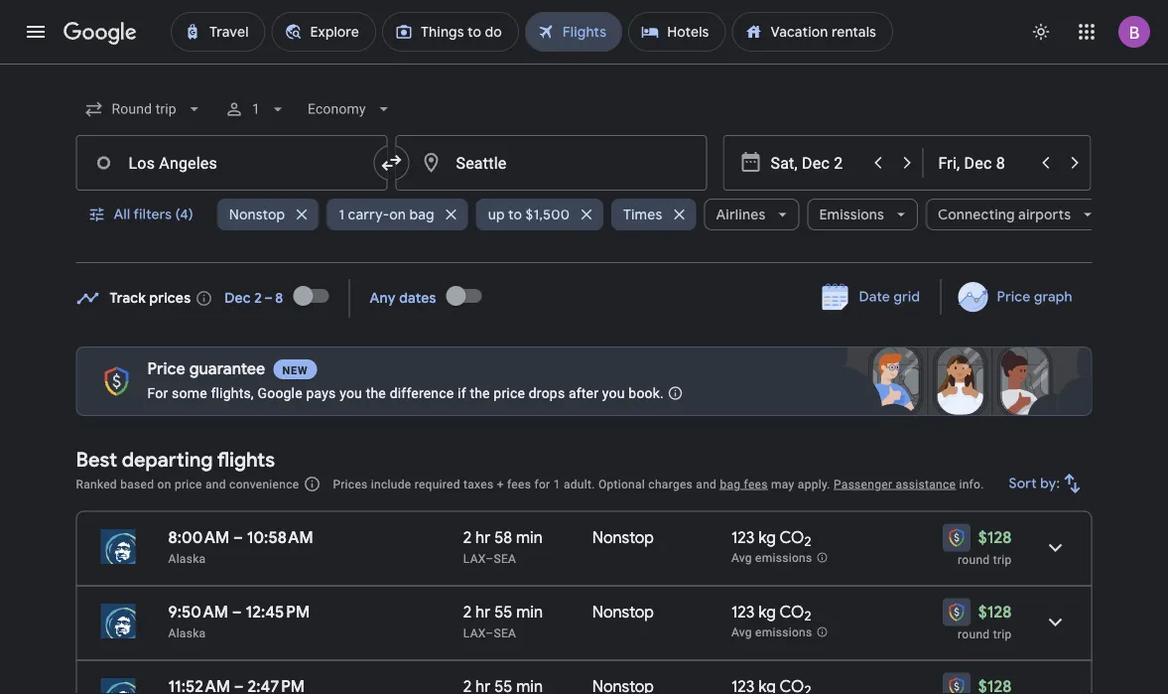 Task type: vqa. For each thing, say whether or not it's contained in the screenshot.
– inside 2 hr 58 min LAX – SEA
yes



Task type: describe. For each thing, give the bounding box(es) containing it.
2 – 8
[[255, 289, 284, 307]]

leaves los angeles international airport at 11:52 am on saturday, december 2 and arrives at seattle-tacoma international airport at 2:47 pm on saturday, december 2. element
[[168, 676, 305, 694]]

main menu image
[[24, 20, 48, 44]]

sea for 55
[[494, 626, 517, 640]]

co for 2 hr 58 min
[[780, 527, 805, 548]]

prices
[[333, 477, 368, 491]]

filters
[[133, 206, 172, 223]]

2 you from the left
[[603, 385, 625, 401]]

grid
[[894, 288, 921, 306]]

on for carry-
[[390, 206, 406, 223]]

sort by: button
[[1002, 460, 1093, 507]]

emissions for 2 hr 58 min
[[756, 551, 813, 565]]

58
[[495, 527, 513, 548]]

required
[[415, 477, 460, 491]]

emissions
[[820, 206, 885, 223]]

leaves los angeles international airport at 9:50 am on saturday, december 2 and arrives at seattle-tacoma international airport at 12:45 pm on saturday, december 2. element
[[168, 602, 310, 622]]

123 kg co 2 for 2 hr 58 min
[[732, 527, 812, 550]]

flight details. leaves los angeles international airport at 9:50 am on saturday, december 2 and arrives at seattle-tacoma international airport at 12:45 pm on saturday, december 2. image
[[1032, 598, 1080, 646]]

passenger assistance button
[[834, 477, 956, 491]]

passenger
[[834, 477, 893, 491]]

Departure time: 9:50 AM. text field
[[168, 602, 228, 622]]

123 for 2 hr 58 min
[[732, 527, 755, 548]]

for
[[535, 477, 550, 491]]

nonstop inside 'popup button'
[[229, 206, 285, 223]]

up to $1,500 button
[[476, 191, 604, 238]]

2 and from the left
[[696, 477, 717, 491]]

price for price guarantee
[[147, 359, 186, 379]]

nonstop for 2 hr 55 min
[[593, 602, 654, 622]]

55
[[495, 602, 513, 622]]

Arrival time: 2:47 PM. text field
[[248, 676, 305, 694]]

– inside 9:50 am – 12:45 pm alaska
[[232, 602, 242, 622]]

prices
[[149, 289, 191, 307]]

Return text field
[[939, 136, 1030, 190]]

some
[[172, 385, 207, 401]]

bag inside popup button
[[410, 206, 435, 223]]

8:00 am
[[168, 527, 230, 548]]

round trip for 2 hr 58 min
[[958, 553, 1012, 566]]

trip for 2 hr 58 min
[[994, 553, 1012, 566]]

graph
[[1034, 288, 1073, 306]]

New feature text field
[[273, 359, 317, 379]]

total duration 2 hr 58 min. element
[[463, 527, 593, 551]]

1 the from the left
[[366, 385, 386, 401]]

connecting airports
[[938, 206, 1072, 223]]

best departing flights main content
[[76, 272, 1093, 694]]

nonstop flight. element for 2 hr 58 min
[[593, 527, 654, 551]]

avg emissions for 2 hr 58 min
[[732, 551, 813, 565]]

connecting airports button
[[926, 191, 1105, 238]]

flights
[[217, 447, 275, 472]]

price for price graph
[[997, 288, 1031, 306]]

prices include required taxes + fees for 1 adult. optional charges and bag fees may apply. passenger assistance
[[333, 477, 956, 491]]

Departure time: 8:00 AM. text field
[[168, 527, 230, 548]]

airlines
[[716, 206, 766, 223]]

2 inside 2 hr 58 min lax – sea
[[463, 527, 472, 548]]

by:
[[1041, 475, 1061, 492]]

for
[[147, 385, 168, 401]]

apply.
[[798, 477, 831, 491]]

alaska for 9:50 am
[[168, 626, 206, 640]]

flight details. leaves los angeles international airport at 8:00 am on saturday, december 2 and arrives at seattle-tacoma international airport at 10:58 am on saturday, december 2. image
[[1032, 524, 1080, 571]]

3 nonstop flight. element from the top
[[593, 677, 654, 694]]

convenience
[[229, 477, 299, 491]]

difference
[[390, 385, 454, 401]]

avg for 2 hr 58 min
[[732, 551, 752, 565]]

$128 for 2 hr 55 min
[[979, 602, 1012, 622]]

adult.
[[564, 477, 595, 491]]

1 carry-on bag button
[[327, 191, 468, 238]]

ranked based on price and convenience
[[76, 477, 299, 491]]

1 and from the left
[[206, 477, 226, 491]]

airports
[[1019, 206, 1072, 223]]

best
[[76, 447, 117, 472]]

1 fees from the left
[[507, 477, 531, 491]]

any dates
[[370, 289, 437, 307]]

Departure time: 11:52 AM. text field
[[168, 676, 230, 694]]

price guarantee
[[147, 359, 266, 379]]

bag inside best departing flights main content
[[720, 477, 741, 491]]

8:00 am – 10:58 am alaska
[[168, 527, 314, 565]]

loading results progress bar
[[0, 64, 1169, 68]]

best departing flights
[[76, 447, 275, 472]]

date
[[859, 288, 891, 306]]

2 total duration 2 hr 55 min. element from the top
[[463, 677, 593, 694]]

1 for 1
[[252, 101, 260, 117]]

price graph
[[997, 288, 1073, 306]]

sort by:
[[1010, 475, 1061, 492]]

include
[[371, 477, 411, 491]]

book.
[[629, 385, 664, 401]]

2 hr 58 min lax – sea
[[463, 527, 543, 565]]

after
[[569, 385, 599, 401]]

learn more about price guarantee image
[[652, 369, 700, 417]]

optional
[[599, 477, 645, 491]]

12:45 pm
[[246, 602, 310, 622]]

date grid button
[[808, 279, 937, 315]]

(4)
[[175, 206, 193, 223]]

kg for 2 hr 55 min
[[759, 602, 776, 622]]

hr for 55
[[476, 602, 491, 622]]

$128 for 2 hr 58 min
[[979, 527, 1012, 548]]

2 inside 2 hr 55 min lax – sea
[[463, 602, 472, 622]]



Task type: locate. For each thing, give the bounding box(es) containing it.
sea
[[494, 552, 517, 565], [494, 626, 517, 640]]

– inside 2 hr 55 min lax – sea
[[486, 626, 494, 640]]

price inside button
[[997, 288, 1031, 306]]

learn more about ranking image
[[303, 475, 321, 493]]

1 $128 from the top
[[979, 527, 1012, 548]]

1 vertical spatial avg
[[732, 626, 752, 640]]

1 horizontal spatial and
[[696, 477, 717, 491]]

departing
[[122, 447, 213, 472]]

bag left may
[[720, 477, 741, 491]]

9:50 am
[[168, 602, 228, 622]]

and
[[206, 477, 226, 491], [696, 477, 717, 491]]

– right 9:50 am text box
[[232, 602, 242, 622]]

0 horizontal spatial the
[[366, 385, 386, 401]]

1 vertical spatial bag
[[720, 477, 741, 491]]

0 vertical spatial avg
[[732, 551, 752, 565]]

kg
[[759, 527, 776, 548], [759, 602, 776, 622]]

123 for 2 hr 55 min
[[732, 602, 755, 622]]

hr left 55
[[476, 602, 491, 622]]

1 vertical spatial nonstop
[[593, 527, 654, 548]]

the
[[366, 385, 386, 401], [470, 385, 490, 401]]

price up for
[[147, 359, 186, 379]]

1 vertical spatial round
[[958, 627, 990, 641]]

lax for 2 hr 58 min
[[463, 552, 486, 565]]

None field
[[76, 91, 212, 127], [300, 91, 402, 127], [76, 91, 212, 127], [300, 91, 402, 127]]

bag right carry-
[[410, 206, 435, 223]]

total duration 2 hr 55 min. element down 2 hr 55 min lax – sea
[[463, 677, 593, 694]]

google
[[258, 385, 303, 401]]

1 co from the top
[[780, 527, 805, 548]]

bag
[[410, 206, 435, 223], [720, 477, 741, 491]]

128 us dollars text field for 2 hr 55 min
[[979, 602, 1012, 622]]

–
[[233, 527, 243, 548], [486, 552, 494, 565], [232, 602, 242, 622], [486, 626, 494, 640]]

– down total duration 2 hr 58 min. element at the bottom of the page
[[486, 552, 494, 565]]

kg for 2 hr 58 min
[[759, 527, 776, 548]]

1 round from the top
[[958, 553, 990, 566]]

dec 2 – 8
[[225, 289, 284, 307]]

128 US dollars text field
[[979, 527, 1012, 548], [979, 602, 1012, 622], [979, 676, 1012, 694]]

1 trip from the top
[[994, 553, 1012, 566]]

0 horizontal spatial price
[[175, 477, 202, 491]]

sea for 58
[[494, 552, 517, 565]]

1 carry-on bag
[[339, 206, 435, 223]]

0 vertical spatial round trip
[[958, 553, 1012, 566]]

lax down total duration 2 hr 58 min. element at the bottom of the page
[[463, 552, 486, 565]]

2 123 from the top
[[732, 602, 755, 622]]

2 alaska from the top
[[168, 626, 206, 640]]

1 inside 1 carry-on bag popup button
[[339, 206, 345, 223]]

1 avg from the top
[[732, 551, 752, 565]]

track
[[110, 289, 146, 307]]

1 inside best departing flights main content
[[554, 477, 561, 491]]

1 button
[[216, 85, 296, 133]]

$128 left flight details. leaves los angeles international airport at 9:50 am on saturday, december 2 and arrives at seattle-tacoma international airport at 12:45 pm on saturday, december 2. image
[[979, 602, 1012, 622]]

connecting
[[938, 206, 1015, 223]]

track prices
[[110, 289, 191, 307]]

Departure text field
[[771, 136, 862, 190]]

– inside 8:00 am – 10:58 am alaska
[[233, 527, 243, 548]]

1 vertical spatial nonstop flight. element
[[593, 602, 654, 625]]

lax
[[463, 552, 486, 565], [463, 626, 486, 640]]

10:58 am
[[247, 527, 314, 548]]

0 vertical spatial nonstop flight. element
[[593, 527, 654, 551]]

2 $128 from the top
[[979, 602, 1012, 622]]

0 vertical spatial alaska
[[168, 552, 206, 565]]

1 sea from the top
[[494, 552, 517, 565]]

min inside 2 hr 58 min lax – sea
[[516, 527, 543, 548]]

fees right +
[[507, 477, 531, 491]]

price left drops
[[494, 385, 525, 401]]

1 vertical spatial avg emissions
[[732, 626, 813, 640]]

round left flight details. leaves los angeles international airport at 8:00 am on saturday, december 2 and arrives at seattle-tacoma international airport at 10:58 am on saturday, december 2. icon
[[958, 553, 990, 566]]

total duration 2 hr 55 min. element down 2 hr 58 min lax – sea
[[463, 602, 593, 625]]

– right 8:00 am text field
[[233, 527, 243, 548]]

123 kg co 2 for 2 hr 55 min
[[732, 602, 812, 625]]

hr for 58
[[476, 527, 491, 548]]

2 trip from the top
[[994, 627, 1012, 641]]

1 lax from the top
[[463, 552, 486, 565]]

1 vertical spatial min
[[516, 602, 543, 622]]

2 avg emissions from the top
[[732, 626, 813, 640]]

min for 2 hr 55 min
[[516, 602, 543, 622]]

alaska down 9:50 am
[[168, 626, 206, 640]]

2 co from the top
[[780, 602, 805, 622]]

avg for 2 hr 55 min
[[732, 626, 752, 640]]

1 128 us dollars text field from the top
[[979, 527, 1012, 548]]

2 round trip from the top
[[958, 627, 1012, 641]]

price
[[494, 385, 525, 401], [175, 477, 202, 491]]

1 horizontal spatial fees
[[744, 477, 768, 491]]

0 horizontal spatial 1
[[252, 101, 260, 117]]

all filters (4) button
[[76, 191, 209, 238]]

emissions button
[[808, 191, 918, 238]]

may
[[771, 477, 795, 491]]

1 horizontal spatial price
[[997, 288, 1031, 306]]

0 vertical spatial 1
[[252, 101, 260, 117]]

1 alaska from the top
[[168, 552, 206, 565]]

total duration 2 hr 55 min. element
[[463, 602, 593, 625], [463, 677, 593, 694]]

0 vertical spatial round
[[958, 553, 990, 566]]

1 vertical spatial total duration 2 hr 55 min. element
[[463, 677, 593, 694]]

1 vertical spatial lax
[[463, 626, 486, 640]]

for some flights, google pays you the difference if the price drops after you book.
[[147, 385, 664, 401]]

lax inside 2 hr 58 min lax – sea
[[463, 552, 486, 565]]

1 vertical spatial hr
[[476, 602, 491, 622]]

sort
[[1010, 475, 1038, 492]]

avg emissions for 2 hr 55 min
[[732, 626, 813, 640]]

fees left may
[[744, 477, 768, 491]]

trip for 2 hr 55 min
[[994, 627, 1012, 641]]

0 horizontal spatial price
[[147, 359, 186, 379]]

2 hr from the top
[[476, 602, 491, 622]]

nonstop button
[[217, 191, 319, 238]]

2 avg from the top
[[732, 626, 752, 640]]

find the best price region
[[76, 272, 1093, 331]]

1 horizontal spatial on
[[390, 206, 406, 223]]

up to $1,500
[[488, 206, 570, 223]]

ranked
[[76, 477, 117, 491]]

round trip left flight details. leaves los angeles international airport at 8:00 am on saturday, december 2 and arrives at seattle-tacoma international airport at 10:58 am on saturday, december 2. icon
[[958, 553, 1012, 566]]

nonstop for 2 hr 58 min
[[593, 527, 654, 548]]

min right 58
[[516, 527, 543, 548]]

1 horizontal spatial bag
[[720, 477, 741, 491]]

and right charges
[[696, 477, 717, 491]]

0 vertical spatial 123 kg co 2
[[732, 527, 812, 550]]

0 vertical spatial min
[[516, 527, 543, 548]]

128 us dollars text field for 2 hr 58 min
[[979, 527, 1012, 548]]

2 vertical spatial nonstop flight. element
[[593, 677, 654, 694]]

0 vertical spatial bag
[[410, 206, 435, 223]]

0 horizontal spatial on
[[157, 477, 171, 491]]

1 vertical spatial emissions
[[756, 626, 813, 640]]

up
[[488, 206, 505, 223]]

1 vertical spatial kg
[[759, 602, 776, 622]]

nonstop flight. element
[[593, 527, 654, 551], [593, 602, 654, 625], [593, 677, 654, 694]]

Arrival time: 10:58 AM. text field
[[247, 527, 314, 548]]

leaves los angeles international airport at 8:00 am on saturday, december 2 and arrives at seattle-tacoma international airport at 10:58 am on saturday, december 2. element
[[168, 527, 314, 548]]

None search field
[[76, 85, 1105, 263]]

on down departing
[[157, 477, 171, 491]]

2 hr 55 min lax – sea
[[463, 602, 543, 640]]

sea inside 2 hr 55 min lax – sea
[[494, 626, 517, 640]]

$1,500
[[526, 206, 570, 223]]

on
[[390, 206, 406, 223], [157, 477, 171, 491]]

total duration 2 hr 55 min. element containing 2 hr 55 min
[[463, 602, 593, 625]]

2 vertical spatial 1
[[554, 477, 561, 491]]

if
[[458, 385, 466, 401]]

2 kg from the top
[[759, 602, 776, 622]]

1 you from the left
[[340, 385, 362, 401]]

1 vertical spatial sea
[[494, 626, 517, 640]]

sea inside 2 hr 58 min lax – sea
[[494, 552, 517, 565]]

1
[[252, 101, 260, 117], [339, 206, 345, 223], [554, 477, 561, 491]]

2 vertical spatial 128 us dollars text field
[[979, 676, 1012, 694]]

1 vertical spatial co
[[780, 602, 805, 622]]

and down 'flights'
[[206, 477, 226, 491]]

you
[[340, 385, 362, 401], [603, 385, 625, 401]]

guarantee
[[189, 359, 266, 379]]

on for based
[[157, 477, 171, 491]]

any
[[370, 289, 396, 307]]

co
[[780, 527, 805, 548], [780, 602, 805, 622]]

bag fees button
[[720, 477, 768, 491]]

1 vertical spatial on
[[157, 477, 171, 491]]

0 vertical spatial trip
[[994, 553, 1012, 566]]

lax inside 2 hr 55 min lax – sea
[[463, 626, 486, 640]]

1 vertical spatial price
[[175, 477, 202, 491]]

– down 2 hr 58 min lax – sea
[[486, 626, 494, 640]]

0 vertical spatial avg emissions
[[732, 551, 813, 565]]

pays
[[306, 385, 336, 401]]

1 inside the 1 popup button
[[252, 101, 260, 117]]

2 128 us dollars text field from the top
[[979, 602, 1012, 622]]

$128
[[979, 527, 1012, 548], [979, 602, 1012, 622]]

trip left flight details. leaves los angeles international airport at 9:50 am on saturday, december 2 and arrives at seattle-tacoma international airport at 12:45 pm on saturday, december 2. image
[[994, 627, 1012, 641]]

1 kg from the top
[[759, 527, 776, 548]]

alaska down 8:00 am text field
[[168, 552, 206, 565]]

1 round trip from the top
[[958, 553, 1012, 566]]

change appearance image
[[1018, 8, 1065, 56]]

2 nonstop flight. element from the top
[[593, 602, 654, 625]]

0 vertical spatial on
[[390, 206, 406, 223]]

alaska inside 8:00 am – 10:58 am alaska
[[168, 552, 206, 565]]

1 vertical spatial alaska
[[168, 626, 206, 640]]

0 vertical spatial $128
[[979, 527, 1012, 548]]

flights,
[[211, 385, 254, 401]]

1 vertical spatial price
[[147, 359, 186, 379]]

0 vertical spatial price
[[997, 288, 1031, 306]]

1 horizontal spatial the
[[470, 385, 490, 401]]

0 vertical spatial nonstop
[[229, 206, 285, 223]]

1 horizontal spatial 1
[[339, 206, 345, 223]]

1 vertical spatial 1
[[339, 206, 345, 223]]

all
[[114, 206, 130, 223]]

none search field containing all filters (4)
[[76, 85, 1105, 263]]

$128 down sort
[[979, 527, 1012, 548]]

airlines button
[[704, 191, 800, 238]]

2 the from the left
[[470, 385, 490, 401]]

sea down 58
[[494, 552, 517, 565]]

charges
[[649, 477, 693, 491]]

min
[[516, 527, 543, 548], [516, 602, 543, 622]]

round
[[958, 553, 990, 566], [958, 627, 990, 641]]

2 horizontal spatial 1
[[554, 477, 561, 491]]

on inside 1 carry-on bag popup button
[[390, 206, 406, 223]]

1 horizontal spatial price
[[494, 385, 525, 401]]

nonstop flight. element for 2 hr 55 min
[[593, 602, 654, 625]]

price down the best departing flights
[[175, 477, 202, 491]]

0 vertical spatial total duration 2 hr 55 min. element
[[463, 602, 593, 625]]

0 vertical spatial 123
[[732, 527, 755, 548]]

you right the after
[[603, 385, 625, 401]]

alaska inside 9:50 am – 12:45 pm alaska
[[168, 626, 206, 640]]

dates
[[399, 289, 437, 307]]

round left flight details. leaves los angeles international airport at 9:50 am on saturday, december 2 and arrives at seattle-tacoma international airport at 12:45 pm on saturday, december 2. image
[[958, 627, 990, 641]]

on down swap origin and destination. 'image'
[[390, 206, 406, 223]]

1 nonstop flight. element from the top
[[593, 527, 654, 551]]

2 lax from the top
[[463, 626, 486, 640]]

2 vertical spatial nonstop
[[593, 602, 654, 622]]

9:50 am – 12:45 pm alaska
[[168, 602, 310, 640]]

the left difference
[[366, 385, 386, 401]]

dec
[[225, 289, 251, 307]]

0 vertical spatial 128 us dollars text field
[[979, 527, 1012, 548]]

– inside 2 hr 58 min lax – sea
[[486, 552, 494, 565]]

min right 55
[[516, 602, 543, 622]]

round trip
[[958, 553, 1012, 566], [958, 627, 1012, 641]]

lax for 2 hr 55 min
[[463, 626, 486, 640]]

min inside 2 hr 55 min lax – sea
[[516, 602, 543, 622]]

to
[[508, 206, 522, 223]]

the right if
[[470, 385, 490, 401]]

lax down 2 hr 58 min lax – sea
[[463, 626, 486, 640]]

0 vertical spatial price
[[494, 385, 525, 401]]

1 123 kg co 2 from the top
[[732, 527, 812, 550]]

on inside best departing flights main content
[[157, 477, 171, 491]]

price graph button
[[946, 279, 1089, 315]]

1 total duration 2 hr 55 min. element from the top
[[463, 602, 593, 625]]

+
[[497, 477, 504, 491]]

co for 2 hr 55 min
[[780, 602, 805, 622]]

round trip for 2 hr 55 min
[[958, 627, 1012, 641]]

round for 2 hr 58 min
[[958, 553, 990, 566]]

1 123 from the top
[[732, 527, 755, 548]]

1 for 1 carry-on bag
[[339, 206, 345, 223]]

carry-
[[348, 206, 390, 223]]

price
[[997, 288, 1031, 306], [147, 359, 186, 379]]

1 vertical spatial 128 us dollars text field
[[979, 602, 1012, 622]]

123 kg co 2
[[732, 527, 812, 550], [732, 602, 812, 625]]

Arrival time: 12:45 PM. text field
[[246, 602, 310, 622]]

0 horizontal spatial you
[[340, 385, 362, 401]]

times button
[[612, 191, 696, 238]]

1 emissions from the top
[[756, 551, 813, 565]]

hr inside 2 hr 58 min lax – sea
[[476, 527, 491, 548]]

0 vertical spatial co
[[780, 527, 805, 548]]

hr inside 2 hr 55 min lax – sea
[[476, 602, 491, 622]]

1 hr from the top
[[476, 527, 491, 548]]

new
[[282, 364, 308, 376]]

2 sea from the top
[[494, 626, 517, 640]]

all filters (4)
[[114, 206, 193, 223]]

1 horizontal spatial you
[[603, 385, 625, 401]]

hr left 58
[[476, 527, 491, 548]]

based
[[120, 477, 154, 491]]

date grid
[[859, 288, 921, 306]]

3 128 us dollars text field from the top
[[979, 676, 1012, 694]]

1 vertical spatial round trip
[[958, 627, 1012, 641]]

assistance
[[896, 477, 956, 491]]

2 123 kg co 2 from the top
[[732, 602, 812, 625]]

price left graph
[[997, 288, 1031, 306]]

round for 2 hr 55 min
[[958, 627, 990, 641]]

taxes
[[464, 477, 494, 491]]

0 vertical spatial kg
[[759, 527, 776, 548]]

alaska
[[168, 552, 206, 565], [168, 626, 206, 640]]

0 horizontal spatial and
[[206, 477, 226, 491]]

0 horizontal spatial bag
[[410, 206, 435, 223]]

you right pays
[[340, 385, 362, 401]]

1 avg emissions from the top
[[732, 551, 813, 565]]

0 vertical spatial emissions
[[756, 551, 813, 565]]

2 emissions from the top
[[756, 626, 813, 640]]

0 vertical spatial sea
[[494, 552, 517, 565]]

0 vertical spatial hr
[[476, 527, 491, 548]]

1 vertical spatial trip
[[994, 627, 1012, 641]]

times
[[624, 206, 663, 223]]

swap origin and destination. image
[[380, 151, 404, 175]]

None text field
[[76, 135, 388, 191], [396, 135, 707, 191], [76, 135, 388, 191], [396, 135, 707, 191]]

sea down 55
[[494, 626, 517, 640]]

min for 2 hr 58 min
[[516, 527, 543, 548]]

emissions
[[756, 551, 813, 565], [756, 626, 813, 640]]

nonstop
[[229, 206, 285, 223], [593, 527, 654, 548], [593, 602, 654, 622]]

1 vertical spatial $128
[[979, 602, 1012, 622]]

emissions for 2 hr 55 min
[[756, 626, 813, 640]]

1 vertical spatial 123 kg co 2
[[732, 602, 812, 625]]

2 round from the top
[[958, 627, 990, 641]]

0 horizontal spatial fees
[[507, 477, 531, 491]]

learn more about tracked prices image
[[195, 289, 213, 307]]

2 fees from the left
[[744, 477, 768, 491]]

alaska for 8:00 am
[[168, 552, 206, 565]]

1 vertical spatial 123
[[732, 602, 755, 622]]

drops
[[529, 385, 565, 401]]

round trip left flight details. leaves los angeles international airport at 9:50 am on saturday, december 2 and arrives at seattle-tacoma international airport at 12:45 pm on saturday, december 2. image
[[958, 627, 1012, 641]]

0 vertical spatial lax
[[463, 552, 486, 565]]

trip left flight details. leaves los angeles international airport at 8:00 am on saturday, december 2 and arrives at seattle-tacoma international airport at 10:58 am on saturday, december 2. icon
[[994, 553, 1012, 566]]



